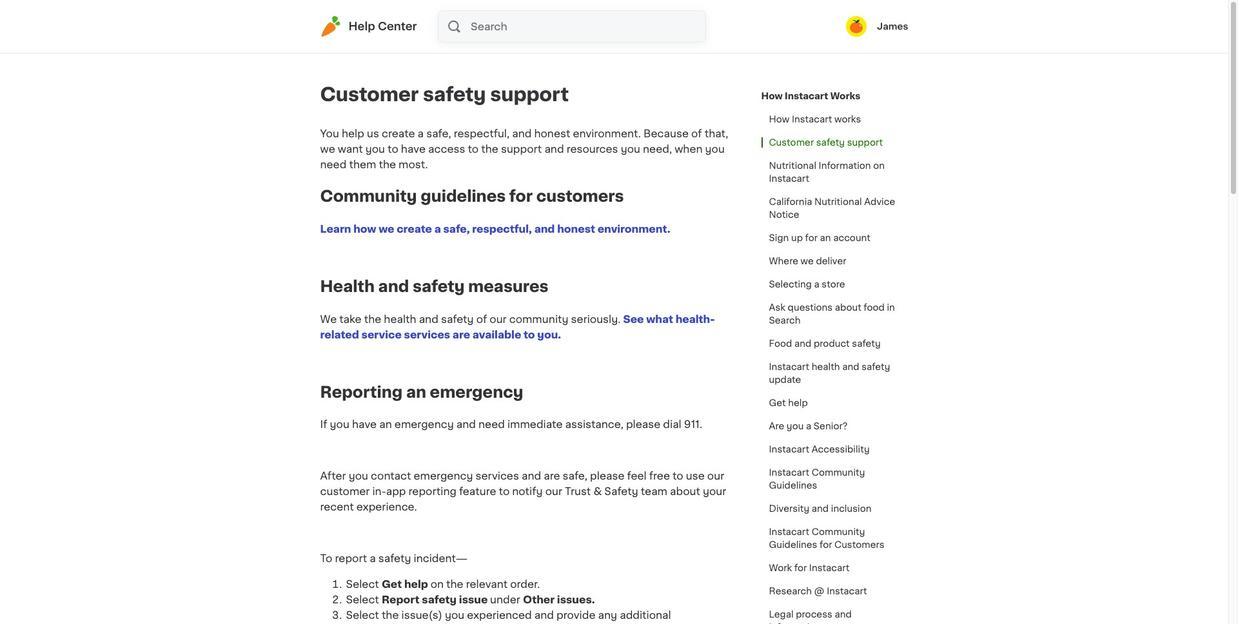 Task type: locate. For each thing, give the bounding box(es) containing it.
1 horizontal spatial help
[[405, 580, 428, 590]]

on right information
[[874, 161, 885, 170]]

instacart up update
[[770, 363, 810, 372]]

1 vertical spatial on
[[431, 580, 444, 590]]

customer down the how instacart works
[[770, 138, 814, 147]]

account
[[834, 234, 871, 243]]

instacart inside nutritional information on instacart
[[770, 174, 810, 183]]

0 vertical spatial environment.
[[573, 128, 641, 139]]

instacart community guidelines for customers
[[770, 528, 885, 550]]

2 guidelines from the top
[[770, 541, 818, 550]]

safe, up access
[[427, 128, 451, 139]]

you inside after you contact emergency services and are safe, please feel free to use our customer in-app reporting feature to notify our trust & safety team about your recent experience.
[[349, 471, 368, 482]]

about
[[835, 303, 862, 312], [670, 487, 701, 497]]

1 vertical spatial customer safety support
[[770, 138, 884, 147]]

to down community at the left of the page
[[524, 330, 535, 340]]

are for available
[[453, 330, 470, 340]]

safe, down guidelines
[[444, 224, 470, 234]]

honest up resources
[[535, 128, 571, 139]]

0 vertical spatial honest
[[535, 128, 571, 139]]

experienced
[[467, 611, 532, 621]]

0 vertical spatial on
[[874, 161, 885, 170]]

for right work
[[795, 564, 807, 573]]

resources
[[567, 144, 619, 154]]

health-
[[676, 314, 715, 324]]

help center link
[[320, 16, 417, 37]]

food
[[864, 303, 885, 312]]

0 horizontal spatial of
[[477, 314, 487, 324]]

you left need, at the top right of page
[[621, 144, 641, 154]]

emergency down reporting an emergency
[[395, 420, 454, 430]]

0 vertical spatial an
[[821, 234, 832, 243]]

are inside see what health- related service services are available to you.
[[453, 330, 470, 340]]

services
[[404, 330, 450, 340], [476, 471, 519, 482]]

are down immediate
[[544, 471, 560, 482]]

get
[[770, 399, 786, 408], [382, 580, 402, 590]]

1 vertical spatial how
[[770, 115, 790, 124]]

community guidelines for customers
[[320, 189, 624, 204]]

1 vertical spatial environment.
[[598, 224, 671, 234]]

1 horizontal spatial have
[[401, 144, 426, 154]]

safety up issue(s)
[[422, 595, 457, 606]]

an inside "link"
[[821, 234, 832, 243]]

need inside 'you help us create a safe, respectful, and honest environment. because of that, we want you to have access to the support and resources you need, when you need them the most.'
[[320, 159, 347, 170]]

environment. up resources
[[573, 128, 641, 139]]

app
[[386, 487, 406, 497]]

instacart up @
[[810, 564, 850, 573]]

0 horizontal spatial services
[[404, 330, 450, 340]]

service
[[362, 330, 402, 340]]

0 vertical spatial emergency
[[430, 385, 524, 400]]

environment. inside 'you help us create a safe, respectful, and honest environment. because of that, we want you to have access to the support and resources you need, when you need them the most.'
[[573, 128, 641, 139]]

for
[[510, 189, 533, 204], [806, 234, 818, 243], [820, 541, 833, 550], [795, 564, 807, 573]]

customer safety support down how instacart works link
[[770, 138, 884, 147]]

community inside instacart community guidelines for customers
[[812, 528, 866, 537]]

instacart inside instacart health and safety update
[[770, 363, 810, 372]]

1 vertical spatial are
[[544, 471, 560, 482]]

1 horizontal spatial we
[[379, 224, 395, 234]]

2 horizontal spatial an
[[821, 234, 832, 243]]

how down how instacart works link
[[770, 115, 790, 124]]

you inside select get help on the relevant order. select report safety issue under other issues. select the issue(s) you experienced and provide any additional
[[445, 611, 465, 621]]

0 vertical spatial community
[[320, 189, 417, 204]]

1 horizontal spatial health
[[812, 363, 841, 372]]

customer safety support link
[[762, 131, 891, 154]]

process
[[796, 610, 833, 619]]

help up "report"
[[405, 580, 428, 590]]

an down reporting
[[380, 420, 392, 430]]

how up how instacart works link
[[762, 92, 783, 101]]

1 vertical spatial nutritional
[[815, 197, 863, 206]]

support
[[491, 85, 569, 104], [848, 138, 884, 147], [501, 144, 542, 154]]

0 horizontal spatial we
[[320, 144, 335, 154]]

help inside 'you help us create a safe, respectful, and honest environment. because of that, we want you to have access to the support and resources you need, when you need them the most.'
[[342, 128, 365, 139]]

1 horizontal spatial services
[[476, 471, 519, 482]]

community inside instacart community guidelines
[[812, 468, 866, 478]]

reporting
[[320, 385, 403, 400]]

services right service
[[404, 330, 450, 340]]

environment. down customers
[[598, 224, 671, 234]]

0 horizontal spatial get
[[382, 580, 402, 590]]

our left trust
[[546, 487, 563, 497]]

0 vertical spatial need
[[320, 159, 347, 170]]

0 vertical spatial respectful,
[[454, 128, 510, 139]]

create
[[382, 128, 415, 139], [397, 224, 432, 234]]

on
[[874, 161, 885, 170], [431, 580, 444, 590]]

0 horizontal spatial please
[[590, 471, 625, 482]]

nutritional down nutritional information on instacart link
[[815, 197, 863, 206]]

of up when
[[692, 128, 702, 139]]

1 vertical spatial please
[[590, 471, 625, 482]]

on inside nutritional information on instacart
[[874, 161, 885, 170]]

1 vertical spatial our
[[708, 471, 725, 482]]

help
[[349, 21, 375, 32]]

customer up us
[[320, 85, 419, 104]]

a left senior?
[[807, 422, 812, 431]]

emergency inside after you contact emergency services and are safe, please feel free to use our customer in-app reporting feature to notify our trust & safety team about your recent experience.
[[414, 471, 473, 482]]

instacart up diversity
[[770, 468, 810, 478]]

0 vertical spatial of
[[692, 128, 702, 139]]

food
[[770, 339, 793, 348]]

customer safety support up access
[[320, 85, 569, 104]]

1 horizontal spatial of
[[692, 128, 702, 139]]

community
[[320, 189, 417, 204], [812, 468, 866, 478], [812, 528, 866, 537]]

create for us
[[382, 128, 415, 139]]

our up your
[[708, 471, 725, 482]]

related
[[320, 330, 359, 340]]

0 horizontal spatial need
[[320, 159, 347, 170]]

0 vertical spatial customer
[[320, 85, 419, 104]]

emergency up if you have an emergency and need immediate assistance, please dial 911.
[[430, 385, 524, 400]]

community down the them
[[320, 189, 417, 204]]

1 horizontal spatial on
[[874, 161, 885, 170]]

0 vertical spatial we
[[320, 144, 335, 154]]

community for instacart community guidelines for customers
[[812, 528, 866, 537]]

2 vertical spatial select
[[346, 611, 379, 621]]

are inside after you contact emergency services and are safe, please feel free to use our customer in-app reporting feature to notify our trust & safety team about your recent experience.
[[544, 471, 560, 482]]

ask questions about food in search link
[[762, 296, 909, 332]]

1 horizontal spatial about
[[835, 303, 862, 312]]

to
[[320, 554, 333, 564]]

to report a safety incident—
[[320, 554, 471, 564]]

1 vertical spatial honest
[[558, 224, 596, 234]]

selecting
[[770, 280, 812, 289]]

respectful,
[[454, 128, 510, 139], [473, 224, 532, 234]]

get inside get help link
[[770, 399, 786, 408]]

1 vertical spatial safe,
[[444, 224, 470, 234]]

nutritional information on instacart link
[[762, 154, 909, 190]]

community up customers
[[812, 528, 866, 537]]

1 vertical spatial select
[[346, 595, 379, 606]]

guidelines up diversity
[[770, 481, 818, 490]]

guidelines inside instacart community guidelines for customers
[[770, 541, 818, 550]]

1 guidelines from the top
[[770, 481, 818, 490]]

0 vertical spatial are
[[453, 330, 470, 340]]

advice
[[865, 197, 896, 206]]

food and product safety
[[770, 339, 881, 348]]

1 horizontal spatial customer safety support
[[770, 138, 884, 147]]

after
[[320, 471, 346, 482]]

a left store
[[815, 280, 820, 289]]

1 vertical spatial about
[[670, 487, 701, 497]]

1 vertical spatial guidelines
[[770, 541, 818, 550]]

honest inside 'you help us create a safe, respectful, and honest environment. because of that, we want you to have access to the support and resources you need, when you need them the most.'
[[535, 128, 571, 139]]

0 vertical spatial customer safety support
[[320, 85, 569, 104]]

0 horizontal spatial our
[[490, 314, 507, 324]]

nutritional inside california nutritional advice notice
[[815, 197, 863, 206]]

for up work for instacart
[[820, 541, 833, 550]]

immediate
[[508, 420, 563, 430]]

0 vertical spatial get
[[770, 399, 786, 408]]

have down reporting
[[352, 420, 377, 430]]

to
[[388, 144, 399, 154], [468, 144, 479, 154], [524, 330, 535, 340], [673, 471, 684, 482], [499, 487, 510, 497]]

get up are
[[770, 399, 786, 408]]

safe, up trust
[[563, 471, 588, 482]]

when
[[675, 144, 703, 154]]

nutritional
[[770, 161, 817, 170], [815, 197, 863, 206]]

1 vertical spatial an
[[406, 385, 427, 400]]

reporting
[[409, 487, 457, 497]]

james
[[878, 22, 909, 31]]

1 vertical spatial help
[[789, 399, 808, 408]]

instacart image
[[320, 16, 341, 37]]

for inside sign up for an account "link"
[[806, 234, 818, 243]]

learn how we create a safe, respectful, and honest environment. link
[[320, 224, 671, 234]]

community down accessibility
[[812, 468, 866, 478]]

2 vertical spatial safe,
[[563, 471, 588, 482]]

0 vertical spatial nutritional
[[770, 161, 817, 170]]

diversity and inclusion link
[[762, 498, 880, 521]]

0 horizontal spatial an
[[380, 420, 392, 430]]

help up are you a senior? link
[[789, 399, 808, 408]]

issues.
[[557, 595, 595, 606]]

0 vertical spatial how
[[762, 92, 783, 101]]

and inside select get help on the relevant order. select report safety issue under other issues. select the issue(s) you experienced and provide any additional
[[535, 611, 554, 621]]

help for get
[[789, 399, 808, 408]]

1 vertical spatial services
[[476, 471, 519, 482]]

1 vertical spatial respectful,
[[473, 224, 532, 234]]

0 horizontal spatial health
[[384, 314, 417, 324]]

the up issue
[[447, 580, 464, 590]]

0 horizontal spatial customer safety support
[[320, 85, 569, 104]]

0 vertical spatial have
[[401, 144, 426, 154]]

how instacart works link
[[762, 108, 869, 131]]

you up "customer"
[[349, 471, 368, 482]]

0 vertical spatial our
[[490, 314, 507, 324]]

how instacart works
[[770, 115, 862, 124]]

services up feature on the bottom left
[[476, 471, 519, 482]]

an for emergency
[[380, 420, 392, 430]]

how inside how instacart works link
[[770, 115, 790, 124]]

safe, for we
[[444, 224, 470, 234]]

of
[[692, 128, 702, 139], [477, 314, 487, 324]]

california
[[770, 197, 813, 206]]

on inside select get help on the relevant order. select report safety issue under other issues. select the issue(s) you experienced and provide any additional
[[431, 580, 444, 590]]

get up "report"
[[382, 580, 402, 590]]

help up want
[[342, 128, 365, 139]]

our up available
[[490, 314, 507, 324]]

1 vertical spatial community
[[812, 468, 866, 478]]

2 vertical spatial help
[[405, 580, 428, 590]]

an
[[821, 234, 832, 243], [406, 385, 427, 400], [380, 420, 392, 430]]

safety down the food and product safety
[[862, 363, 891, 372]]

need down want
[[320, 159, 347, 170]]

we up selecting a store
[[801, 257, 814, 266]]

diversity and inclusion
[[770, 505, 872, 514]]

help for you
[[342, 128, 365, 139]]

for right 'up'
[[806, 234, 818, 243]]

we down you
[[320, 144, 335, 154]]

0 horizontal spatial customer
[[320, 85, 419, 104]]

health up service
[[384, 314, 417, 324]]

1 vertical spatial health
[[812, 363, 841, 372]]

how inside how instacart works link
[[762, 92, 783, 101]]

0 horizontal spatial about
[[670, 487, 701, 497]]

senior?
[[814, 422, 848, 431]]

2 select from the top
[[346, 595, 379, 606]]

about down use in the right of the page
[[670, 487, 701, 497]]

you down issue
[[445, 611, 465, 621]]

safety up access
[[423, 85, 486, 104]]

911.
[[685, 420, 703, 430]]

an up deliver
[[821, 234, 832, 243]]

create right us
[[382, 128, 415, 139]]

trust
[[565, 487, 591, 497]]

0 vertical spatial help
[[342, 128, 365, 139]]

respectful, down community guidelines for customers
[[473, 224, 532, 234]]

2 vertical spatial emergency
[[414, 471, 473, 482]]

guidelines up work
[[770, 541, 818, 550]]

california nutritional advice notice
[[770, 197, 896, 219]]

respectful, up access
[[454, 128, 510, 139]]

1 horizontal spatial are
[[544, 471, 560, 482]]

0 horizontal spatial are
[[453, 330, 470, 340]]

need left immediate
[[479, 420, 505, 430]]

and
[[512, 128, 532, 139], [545, 144, 564, 154], [535, 224, 555, 234], [379, 279, 409, 294], [419, 314, 439, 324], [795, 339, 812, 348], [843, 363, 860, 372], [457, 420, 476, 430], [522, 471, 541, 482], [812, 505, 829, 514], [835, 610, 852, 619], [535, 611, 554, 621]]

0 vertical spatial about
[[835, 303, 862, 312]]

works
[[835, 115, 862, 124]]

0 vertical spatial please
[[626, 420, 661, 430]]

instacart down diversity
[[770, 528, 810, 537]]

safety right product on the bottom
[[853, 339, 881, 348]]

sign up for an account
[[770, 234, 871, 243]]

1 vertical spatial need
[[479, 420, 505, 430]]

of up available
[[477, 314, 487, 324]]

a down guidelines
[[435, 224, 441, 234]]

1 vertical spatial have
[[352, 420, 377, 430]]

and inside instacart health and safety update
[[843, 363, 860, 372]]

0 vertical spatial create
[[382, 128, 415, 139]]

0 vertical spatial guidelines
[[770, 481, 818, 490]]

and inside after you contact emergency services and are safe, please feel free to use our customer in-app reporting feature to notify our trust & safety team about your recent experience.
[[522, 471, 541, 482]]

to left use in the right of the page
[[673, 471, 684, 482]]

center
[[378, 21, 417, 32]]

0 vertical spatial safe,
[[427, 128, 451, 139]]

a inside 'you help us create a safe, respectful, and honest environment. because of that, we want you to have access to the support and resources you need, when you need them the most.'
[[418, 128, 424, 139]]

0 vertical spatial services
[[404, 330, 450, 340]]

are down we take the health and safety of our community seriously.
[[453, 330, 470, 340]]

help
[[342, 128, 365, 139], [789, 399, 808, 408], [405, 580, 428, 590]]

help inside select get help on the relevant order. select report safety issue under other issues. select the issue(s) you experienced and provide any additional
[[405, 580, 428, 590]]

a up most.
[[418, 128, 424, 139]]

1 vertical spatial get
[[382, 580, 402, 590]]

@
[[815, 587, 825, 596]]

product
[[814, 339, 850, 348]]

respectful, inside 'you help us create a safe, respectful, and honest environment. because of that, we want you to have access to the support and resources you need, when you need them the most.'
[[454, 128, 510, 139]]

please up &
[[590, 471, 625, 482]]

nutritional up california
[[770, 161, 817, 170]]

us
[[367, 128, 379, 139]]

instacart up california
[[770, 174, 810, 183]]

1 vertical spatial create
[[397, 224, 432, 234]]

please left dial
[[626, 420, 661, 430]]

customer
[[320, 487, 370, 497]]

services inside see what health- related service services are available to you.
[[404, 330, 450, 340]]

1 horizontal spatial please
[[626, 420, 661, 430]]

2 vertical spatial we
[[801, 257, 814, 266]]

instacart community guidelines link
[[762, 461, 909, 498]]

safe, inside 'you help us create a safe, respectful, and honest environment. because of that, we want you to have access to the support and resources you need, when you need them the most.'
[[427, 128, 451, 139]]

guidelines inside instacart community guidelines
[[770, 481, 818, 490]]

for inside instacart community guidelines for customers
[[820, 541, 833, 550]]

assistance,
[[566, 420, 624, 430]]

emergency
[[430, 385, 524, 400], [395, 420, 454, 430], [414, 471, 473, 482]]

1 horizontal spatial customer
[[770, 138, 814, 147]]

where we deliver
[[770, 257, 847, 266]]

2 vertical spatial our
[[546, 487, 563, 497]]

a
[[418, 128, 424, 139], [435, 224, 441, 234], [815, 280, 820, 289], [807, 422, 812, 431], [370, 554, 376, 564]]

are
[[770, 422, 785, 431]]

2 horizontal spatial help
[[789, 399, 808, 408]]

2 horizontal spatial we
[[801, 257, 814, 266]]

to left "notify"
[[499, 487, 510, 497]]

are for safe,
[[544, 471, 560, 482]]

2 vertical spatial community
[[812, 528, 866, 537]]

honest down customers
[[558, 224, 596, 234]]

3 select from the top
[[346, 611, 379, 621]]

create inside 'you help us create a safe, respectful, and honest environment. because of that, we want you to have access to the support and resources you need, when you need them the most.'
[[382, 128, 415, 139]]

we
[[320, 314, 337, 324]]

2 vertical spatial an
[[380, 420, 392, 430]]

we right how at left top
[[379, 224, 395, 234]]

health
[[320, 279, 375, 294]]

most.
[[399, 159, 428, 170]]

on down incident—
[[431, 580, 444, 590]]

environment. for learn how we create a safe, respectful, and honest environment.
[[598, 224, 671, 234]]

environment.
[[573, 128, 641, 139], [598, 224, 671, 234]]

customer
[[320, 85, 419, 104], [770, 138, 814, 147]]

and inside legal process and information requests
[[835, 610, 852, 619]]

0 vertical spatial health
[[384, 314, 417, 324]]

an right reporting
[[406, 385, 427, 400]]

about left 'food'
[[835, 303, 862, 312]]

questions
[[788, 303, 833, 312]]

emergency up "reporting"
[[414, 471, 473, 482]]

have inside 'you help us create a safe, respectful, and honest environment. because of that, we want you to have access to the support and resources you need, when you need them the most.'
[[401, 144, 426, 154]]

how
[[354, 224, 377, 234]]

the
[[482, 144, 499, 154], [379, 159, 396, 170], [364, 314, 382, 324], [447, 580, 464, 590], [382, 611, 399, 621]]

0 horizontal spatial help
[[342, 128, 365, 139]]

1 horizontal spatial get
[[770, 399, 786, 408]]

safety
[[423, 85, 486, 104], [817, 138, 845, 147], [413, 279, 465, 294], [441, 314, 474, 324], [853, 339, 881, 348], [862, 363, 891, 372], [379, 554, 411, 564], [422, 595, 457, 606]]

health down food and product safety link in the right bottom of the page
[[812, 363, 841, 372]]

team
[[641, 487, 668, 497]]

about inside after you contact emergency services and are safe, please feel free to use our customer in-app reporting feature to notify our trust & safety team about your recent experience.
[[670, 487, 701, 497]]

instacart up the how instacart works
[[785, 92, 829, 101]]

create right how at left top
[[397, 224, 432, 234]]

0 vertical spatial select
[[346, 580, 379, 590]]

nutritional inside nutritional information on instacart
[[770, 161, 817, 170]]

0 horizontal spatial on
[[431, 580, 444, 590]]

have up most.
[[401, 144, 426, 154]]



Task type: describe. For each thing, give the bounding box(es) containing it.
what
[[647, 314, 674, 324]]

respectful, for we
[[473, 224, 532, 234]]

for inside work for instacart link
[[795, 564, 807, 573]]

diversity
[[770, 505, 810, 514]]

learn
[[320, 224, 351, 234]]

update
[[770, 376, 802, 385]]

and inside 'link'
[[812, 505, 829, 514]]

to right access
[[468, 144, 479, 154]]

we inside 'you help us create a safe, respectful, and honest environment. because of that, we want you to have access to the support and resources you need, when you need them the most.'
[[320, 144, 335, 154]]

learn how we create a safe, respectful, and honest environment.
[[320, 224, 671, 234]]

see
[[624, 314, 644, 324]]

research @ instacart link
[[762, 580, 875, 603]]

Search search field
[[470, 11, 706, 42]]

under
[[490, 595, 521, 606]]

use
[[686, 471, 705, 482]]

instacart up legal process and information requests link
[[827, 587, 868, 596]]

how instacart works
[[762, 92, 861, 101]]

safety inside instacart health and safety update
[[862, 363, 891, 372]]

we take the health and safety of our community seriously.
[[320, 314, 624, 324]]

support inside 'you help us create a safe, respectful, and honest environment. because of that, we want you to have access to the support and resources you need, when you need them the most.'
[[501, 144, 542, 154]]

1 horizontal spatial our
[[546, 487, 563, 497]]

in
[[888, 303, 896, 312]]

notify
[[513, 487, 543, 497]]

if you have an emergency and need immediate assistance, please dial 911.
[[320, 420, 703, 430]]

your
[[703, 487, 727, 497]]

you down that,
[[706, 144, 725, 154]]

safety up we take the health and safety of our community seriously.
[[413, 279, 465, 294]]

experience.
[[357, 502, 417, 513]]

issue(s)
[[402, 611, 443, 621]]

research
[[770, 587, 812, 596]]

in-
[[373, 487, 386, 497]]

seriously.
[[571, 314, 621, 324]]

ask questions about food in search
[[770, 303, 896, 325]]

you right are
[[787, 422, 804, 431]]

customers
[[835, 541, 885, 550]]

to right want
[[388, 144, 399, 154]]

report
[[335, 554, 367, 564]]

create for we
[[397, 224, 432, 234]]

the right access
[[482, 144, 499, 154]]

services inside after you contact emergency services and are safe, please feel free to use our customer in-app reporting feature to notify our trust & safety team about your recent experience.
[[476, 471, 519, 482]]

2 horizontal spatial our
[[708, 471, 725, 482]]

instacart accessibility
[[770, 445, 870, 454]]

support inside customer safety support link
[[848, 138, 884, 147]]

relevant
[[466, 580, 508, 590]]

order.
[[511, 580, 540, 590]]

issue
[[459, 595, 488, 606]]

about inside ask questions about food in search
[[835, 303, 862, 312]]

sign up for an account link
[[762, 226, 879, 250]]

legal
[[770, 610, 794, 619]]

you.
[[538, 330, 561, 340]]

help center
[[349, 21, 417, 32]]

search
[[770, 316, 801, 325]]

select get help on the relevant order. select report safety issue under other issues. select the issue(s) you experienced and provide any additional
[[346, 580, 672, 625]]

requests
[[824, 623, 864, 625]]

nutritional information on instacart
[[770, 161, 885, 183]]

&
[[594, 487, 602, 497]]

1 horizontal spatial an
[[406, 385, 427, 400]]

instacart health and safety update
[[770, 363, 891, 385]]

safety down health and safety measures on the top left
[[441, 314, 474, 324]]

the right the them
[[379, 159, 396, 170]]

you right if
[[330, 420, 350, 430]]

sign
[[770, 234, 789, 243]]

instacart inside instacart community guidelines for customers
[[770, 528, 810, 537]]

instacart down how instacart works link
[[792, 115, 833, 124]]

safety up information
[[817, 138, 845, 147]]

for up learn how we create a safe, respectful, and honest environment. link
[[510, 189, 533, 204]]

safety up "report"
[[379, 554, 411, 564]]

guidelines for instacart community guidelines for customers
[[770, 541, 818, 550]]

1 vertical spatial customer
[[770, 138, 814, 147]]

safe, for us
[[427, 128, 451, 139]]

notice
[[770, 210, 800, 219]]

inclusion
[[832, 505, 872, 514]]

work for instacart link
[[762, 557, 858, 580]]

ask
[[770, 303, 786, 312]]

instacart health and safety update link
[[762, 356, 909, 392]]

where
[[770, 257, 799, 266]]

you help us create a safe, respectful, and honest environment. because of that, we want you to have access to the support and resources you need, when you need them the most.
[[320, 128, 729, 170]]

please inside after you contact emergency services and are safe, please feel free to use our customer in-app reporting feature to notify our trust & safety team about your recent experience.
[[590, 471, 625, 482]]

a right report
[[370, 554, 376, 564]]

how for how instacart works
[[762, 92, 783, 101]]

see what health- related service services are available to you.
[[320, 314, 715, 340]]

works
[[831, 92, 861, 101]]

the down "report"
[[382, 611, 399, 621]]

community
[[510, 314, 569, 324]]

work for instacart
[[770, 564, 850, 573]]

need,
[[643, 144, 672, 154]]

respectful, for us
[[454, 128, 510, 139]]

them
[[349, 159, 376, 170]]

environment. for you help us create a safe, respectful, and honest environment. because of that, we want you to have access to the support and resources you need, when you need them the most.
[[573, 128, 641, 139]]

information
[[770, 623, 822, 625]]

california nutritional advice notice link
[[762, 190, 909, 226]]

to inside see what health- related service services are available to you.
[[524, 330, 535, 340]]

deliver
[[817, 257, 847, 266]]

1 select from the top
[[346, 580, 379, 590]]

of inside 'you help us create a safe, respectful, and honest environment. because of that, we want you to have access to the support and resources you need, when you need them the most.'
[[692, 128, 702, 139]]

legal process and information requests
[[770, 610, 864, 625]]

1 vertical spatial of
[[477, 314, 487, 324]]

1 horizontal spatial need
[[479, 420, 505, 430]]

dial
[[664, 420, 682, 430]]

instacart inside instacart community guidelines
[[770, 468, 810, 478]]

how for how instacart works
[[770, 115, 790, 124]]

community for instacart community guidelines
[[812, 468, 866, 478]]

0 horizontal spatial have
[[352, 420, 377, 430]]

you
[[320, 128, 339, 139]]

safety inside select get help on the relevant order. select report safety issue under other issues. select the issue(s) you experienced and provide any additional
[[422, 595, 457, 606]]

contact
[[371, 471, 411, 482]]

safe, inside after you contact emergency services and are safe, please feel free to use our customer in-app reporting feature to notify our trust & safety team about your recent experience.
[[563, 471, 588, 482]]

guidelines
[[421, 189, 506, 204]]

recent
[[320, 502, 354, 513]]

honest for learn how we create a safe, respectful, and honest environment.
[[558, 224, 596, 234]]

available
[[473, 330, 522, 340]]

honest for you help us create a safe, respectful, and honest environment. because of that, we want you to have access to the support and resources you need, when you need them the most.
[[535, 128, 571, 139]]

1 vertical spatial we
[[379, 224, 395, 234]]

get help
[[770, 399, 808, 408]]

get inside select get help on the relevant order. select report safety issue under other issues. select the issue(s) you experienced and provide any additional
[[382, 580, 402, 590]]

reporting an emergency
[[320, 385, 524, 400]]

user avatar image
[[847, 16, 867, 37]]

selecting a store
[[770, 280, 846, 289]]

because
[[644, 128, 689, 139]]

instacart community guidelines for customers link
[[762, 521, 909, 557]]

we inside where we deliver link
[[801, 257, 814, 266]]

legal process and information requests link
[[762, 603, 909, 625]]

the up service
[[364, 314, 382, 324]]

instacart down are
[[770, 445, 810, 454]]

james link
[[847, 16, 909, 37]]

customers
[[537, 189, 624, 204]]

see what health- related service services are available to you. link
[[320, 314, 715, 340]]

health inside instacart health and safety update
[[812, 363, 841, 372]]

safety
[[605, 487, 639, 497]]

1 vertical spatial emergency
[[395, 420, 454, 430]]

guidelines for instacart community guidelines
[[770, 481, 818, 490]]

other
[[523, 595, 555, 606]]

an for account
[[821, 234, 832, 243]]

measures
[[469, 279, 549, 294]]

after you contact emergency services and are safe, please feel free to use our customer in-app reporting feature to notify our trust & safety team about your recent experience.
[[320, 471, 727, 513]]

you down us
[[366, 144, 385, 154]]



Task type: vqa. For each thing, say whether or not it's contained in the screenshot.
up
yes



